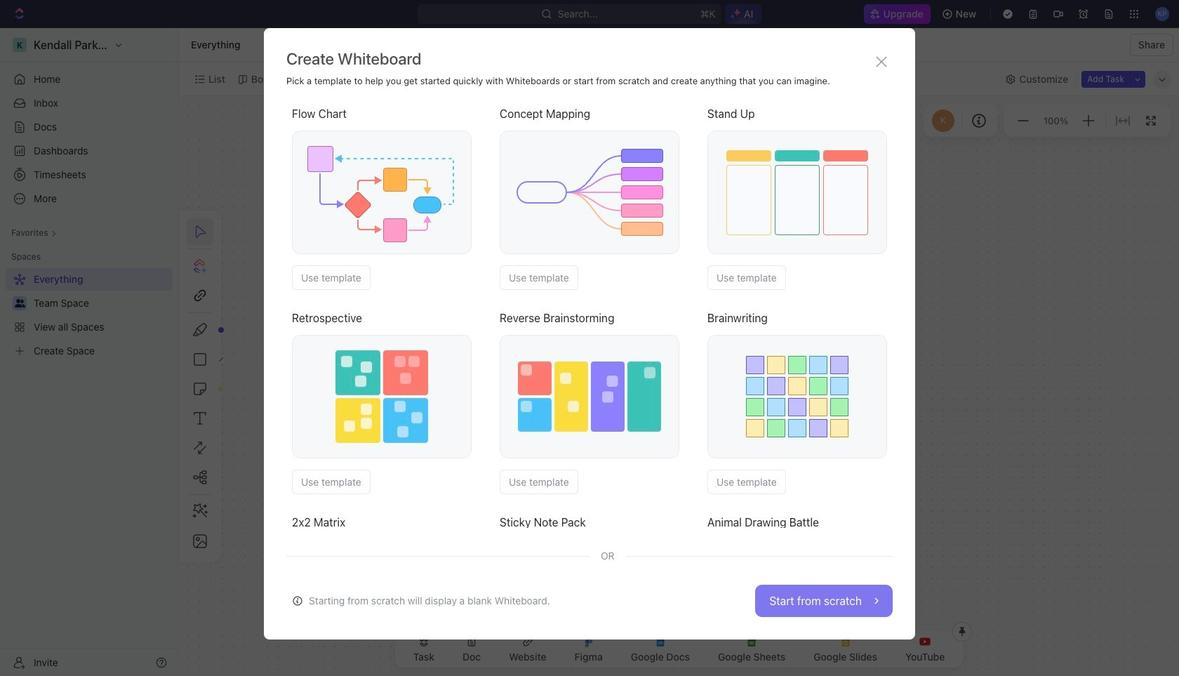 Task type: locate. For each thing, give the bounding box(es) containing it.
dialog
[[264, 28, 916, 676]]

tree
[[6, 268, 173, 362]]



Task type: describe. For each thing, give the bounding box(es) containing it.
tree inside sidebar navigation
[[6, 268, 173, 362]]

sidebar navigation
[[0, 28, 179, 676]]



Task type: vqa. For each thing, say whether or not it's contained in the screenshot.
field
no



